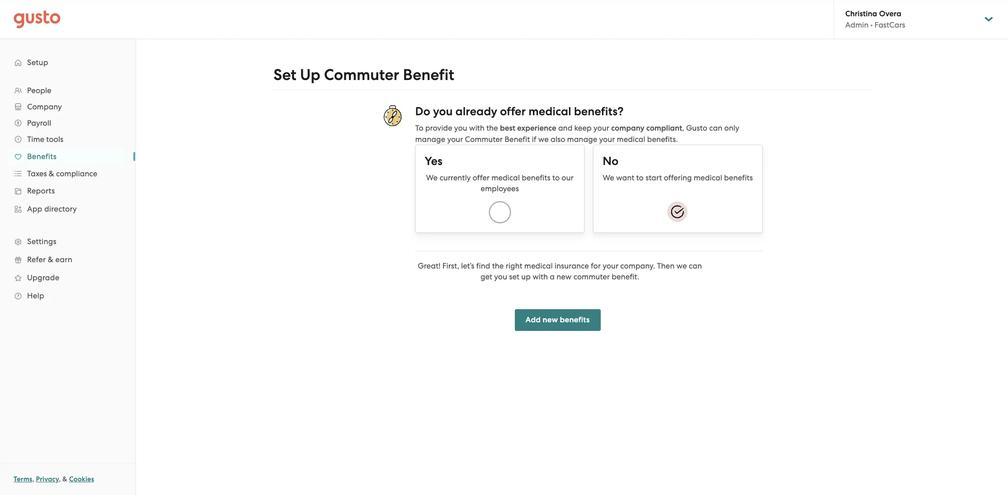 Task type: describe. For each thing, give the bounding box(es) containing it.
yes
[[425, 154, 443, 168]]

upgrade
[[27, 273, 59, 282]]

you inside the to provide you with the best experience and keep your company compliant
[[454, 123, 467, 132]]

0 horizontal spatial ,
[[32, 475, 34, 483]]

company button
[[9, 99, 126, 115]]

we for no
[[603, 173, 614, 182]]

app directory link
[[9, 201, 126, 217]]

app
[[27, 204, 42, 213]]

keep
[[574, 123, 592, 132]]

let's
[[461, 261, 474, 270]]

add new benefits link
[[515, 309, 601, 331]]

cookies button
[[69, 474, 94, 485]]

then
[[657, 261, 675, 270]]

and
[[558, 123, 573, 132]]

can inside great! first, let's find the right medical insurance for your company. then we can get you set up with a new commuter benefit.
[[689, 261, 702, 270]]

we want to start offering medical benefits
[[603, 173, 753, 182]]

we for yes
[[426, 173, 438, 182]]

also
[[551, 135, 565, 144]]

upgrade link
[[9, 269, 126, 286]]

compliant
[[646, 123, 682, 133]]

terms , privacy , & cookies
[[14, 475, 94, 483]]

benefits?
[[574, 104, 624, 118]]

your inside great! first, let's find the right medical insurance for your company. then we can get you set up with a new commuter benefit.
[[603, 261, 619, 270]]

start
[[646, 173, 662, 182]]

0 vertical spatial you
[[433, 104, 453, 118]]

benefits link
[[9, 148, 126, 165]]

medical inside great! first, let's find the right medical insurance for your company. then we can get you set up with a new commuter benefit.
[[524, 261, 553, 270]]

time
[[27, 135, 44, 144]]

& for earn
[[48, 255, 53, 264]]

already
[[456, 104, 497, 118]]

2 to from the left
[[636, 173, 644, 182]]

want
[[616, 173, 634, 182]]

add
[[526, 315, 541, 325]]

2 vertical spatial &
[[62, 475, 67, 483]]

if
[[532, 135, 536, 144]]

a
[[550, 272, 555, 281]]

list containing people
[[0, 82, 135, 305]]

2 manage from the left
[[567, 135, 597, 144]]

get
[[481, 272, 492, 281]]

refer & earn
[[27, 255, 72, 264]]

0 vertical spatial benefit
[[403, 66, 454, 84]]

settings link
[[9, 233, 126, 250]]

people button
[[9, 82, 126, 99]]

commuter
[[574, 272, 610, 281]]

people
[[27, 86, 51, 95]]

help link
[[9, 288, 126, 304]]

best
[[500, 123, 515, 133]]

no
[[603, 154, 619, 168]]

, inside , gusto can only manage your
[[682, 123, 684, 132]]

terms
[[14, 475, 32, 483]]

can inside , gusto can only manage your
[[709, 123, 723, 132]]

provide
[[425, 123, 452, 132]]

set up commuter benefit
[[274, 66, 454, 84]]

add new benefits
[[526, 315, 590, 325]]

great! first, let's find the right medical insurance for your company. then we can get you set up with a new commuter benefit.
[[418, 261, 702, 281]]

gusto navigation element
[[0, 39, 135, 319]]

privacy link
[[36, 475, 59, 483]]

christina
[[845, 9, 877, 19]]

set
[[509, 272, 520, 281]]

our
[[562, 173, 574, 182]]

currently
[[440, 173, 471, 182]]

your up no
[[599, 135, 615, 144]]

you inside great! first, let's find the right medical insurance for your company. then we can get you set up with a new commuter benefit.
[[494, 272, 507, 281]]

compliance
[[56, 169, 97, 178]]

tools
[[46, 135, 63, 144]]

only
[[724, 123, 739, 132]]

your inside , gusto can only manage your
[[447, 135, 463, 144]]

set
[[274, 66, 296, 84]]

privacy
[[36, 475, 59, 483]]

1 horizontal spatial ,
[[59, 475, 61, 483]]



Task type: locate. For each thing, give the bounding box(es) containing it.
we currently offer medical benefits to our employees
[[426, 173, 574, 193]]

commuter benefit if we also manage your medical benefits.
[[465, 135, 678, 144]]

with inside great! first, let's find the right medical insurance for your company. then we can get you set up with a new commuter benefit.
[[533, 272, 548, 281]]

1 horizontal spatial benefits
[[560, 315, 590, 325]]

the for best
[[486, 123, 498, 132]]

1 vertical spatial you
[[454, 123, 467, 132]]

1 vertical spatial can
[[689, 261, 702, 270]]

settings
[[27, 237, 56, 246]]

refer & earn link
[[9, 251, 126, 268]]

0 vertical spatial can
[[709, 123, 723, 132]]

new
[[557, 272, 572, 281], [543, 315, 558, 325]]

to
[[415, 123, 423, 132]]

we down yes
[[426, 173, 438, 182]]

0 horizontal spatial commuter
[[324, 66, 399, 84]]

new inside great! first, let's find the right medical insurance for your company. then we can get you set up with a new commuter benefit.
[[557, 272, 572, 281]]

you up provide
[[433, 104, 453, 118]]

& right 'taxes'
[[49, 169, 54, 178]]

find
[[476, 261, 490, 270]]

to left start
[[636, 173, 644, 182]]

up
[[300, 66, 320, 84]]

benefits
[[522, 173, 551, 182], [724, 173, 753, 182], [560, 315, 590, 325]]

app directory
[[27, 204, 77, 213]]

time tools button
[[9, 131, 126, 147]]

benefit
[[403, 66, 454, 84], [505, 135, 530, 144]]

0 horizontal spatial can
[[689, 261, 702, 270]]

manage
[[415, 135, 445, 144], [567, 135, 597, 144]]

& left the cookies on the bottom left
[[62, 475, 67, 483]]

the inside great! first, let's find the right medical insurance for your company. then we can get you set up with a new commuter benefit.
[[492, 261, 504, 270]]

1 vertical spatial we
[[677, 261, 687, 270]]

, left privacy at the bottom left of page
[[32, 475, 34, 483]]

benefit down best
[[505, 135, 530, 144]]

we right then
[[677, 261, 687, 270]]

you left set
[[494, 272, 507, 281]]

offering
[[664, 173, 692, 182]]

you right provide
[[454, 123, 467, 132]]

employees
[[481, 184, 519, 193]]

, gusto can only manage your
[[415, 123, 739, 144]]

gusto
[[686, 123, 707, 132]]

1 horizontal spatial we
[[603, 173, 614, 182]]

1 horizontal spatial manage
[[567, 135, 597, 144]]

1 vertical spatial new
[[543, 315, 558, 325]]

can
[[709, 123, 723, 132], [689, 261, 702, 270]]

, left gusto
[[682, 123, 684, 132]]

the left best
[[486, 123, 498, 132]]

refer
[[27, 255, 46, 264]]

2 vertical spatial you
[[494, 272, 507, 281]]

overa
[[879, 9, 902, 19]]

we right if
[[538, 135, 549, 144]]

1 vertical spatial the
[[492, 261, 504, 270]]

0 horizontal spatial benefits
[[522, 173, 551, 182]]

list
[[0, 82, 135, 305]]

can right then
[[689, 261, 702, 270]]

, left the cookies on the bottom left
[[59, 475, 61, 483]]

home image
[[14, 10, 61, 28]]

benefits.
[[647, 135, 678, 144]]

•
[[871, 20, 873, 29]]

0 vertical spatial &
[[49, 169, 54, 178]]

to
[[552, 173, 560, 182], [636, 173, 644, 182]]

with left a
[[533, 272, 548, 281]]

experience
[[517, 123, 556, 133]]

your down provide
[[447, 135, 463, 144]]

0 horizontal spatial we
[[538, 135, 549, 144]]

2 horizontal spatial benefits
[[724, 173, 753, 182]]

1 to from the left
[[552, 173, 560, 182]]

0 vertical spatial with
[[469, 123, 485, 132]]

1 horizontal spatial commuter
[[465, 135, 503, 144]]

1 vertical spatial &
[[48, 255, 53, 264]]

1 horizontal spatial benefit
[[505, 135, 530, 144]]

company
[[611, 123, 645, 133]]

directory
[[44, 204, 77, 213]]

your right for at the bottom right
[[603, 261, 619, 270]]

1 we from the left
[[426, 173, 438, 182]]

medical down company
[[617, 135, 645, 144]]

time tools
[[27, 135, 63, 144]]

reports link
[[9, 183, 126, 199]]

help
[[27, 291, 44, 300]]

up
[[521, 272, 531, 281]]

the inside the to provide you with the best experience and keep your company compliant
[[486, 123, 498, 132]]

payroll
[[27, 118, 51, 128]]

cookies
[[69, 475, 94, 483]]

1 horizontal spatial with
[[533, 272, 548, 281]]

offer inside we currently offer medical benefits to our employees
[[473, 173, 490, 182]]

with down already
[[469, 123, 485, 132]]

1 vertical spatial with
[[533, 272, 548, 281]]

medical up employees
[[492, 173, 520, 182]]

2 horizontal spatial ,
[[682, 123, 684, 132]]

2 horizontal spatial you
[[494, 272, 507, 281]]

the for right
[[492, 261, 504, 270]]

0 vertical spatial new
[[557, 272, 572, 281]]

0 horizontal spatial we
[[426, 173, 438, 182]]

right
[[506, 261, 523, 270]]

0 vertical spatial the
[[486, 123, 498, 132]]

benefits inside we currently offer medical benefits to our employees
[[522, 173, 551, 182]]

medical
[[529, 104, 571, 118], [617, 135, 645, 144], [492, 173, 520, 182], [694, 173, 722, 182], [524, 261, 553, 270]]

with
[[469, 123, 485, 132], [533, 272, 548, 281]]

1 vertical spatial commuter
[[465, 135, 503, 144]]

manage inside , gusto can only manage your
[[415, 135, 445, 144]]

offer
[[500, 104, 526, 118], [473, 173, 490, 182]]

you
[[433, 104, 453, 118], [454, 123, 467, 132], [494, 272, 507, 281]]

terms link
[[14, 475, 32, 483]]

we inside great! first, let's find the right medical insurance for your company. then we can get you set up with a new commuter benefit.
[[677, 261, 687, 270]]

benefits
[[27, 152, 57, 161]]

company.
[[620, 261, 655, 270]]

taxes & compliance button
[[9, 165, 126, 182]]

first,
[[442, 261, 459, 270]]

your inside the to provide you with the best experience and keep your company compliant
[[594, 123, 609, 132]]

can left only
[[709, 123, 723, 132]]

medical up up
[[524, 261, 553, 270]]

setup
[[27, 58, 48, 67]]

1 horizontal spatial we
[[677, 261, 687, 270]]

1 horizontal spatial you
[[454, 123, 467, 132]]

with inside the to provide you with the best experience and keep your company compliant
[[469, 123, 485, 132]]

benefit.
[[612, 272, 639, 281]]

for
[[591, 261, 601, 270]]

0 horizontal spatial with
[[469, 123, 485, 132]]

christina overa admin • fastcars
[[845, 9, 905, 29]]

new right a
[[557, 272, 572, 281]]

to inside we currently offer medical benefits to our employees
[[552, 173, 560, 182]]

new right add
[[543, 315, 558, 325]]

manage down the keep
[[567, 135, 597, 144]]

insurance
[[555, 261, 589, 270]]

we inside we currently offer medical benefits to our employees
[[426, 173, 438, 182]]

do
[[415, 104, 430, 118]]

medical inside we currently offer medical benefits to our employees
[[492, 173, 520, 182]]

taxes
[[27, 169, 47, 178]]

1 horizontal spatial offer
[[500, 104, 526, 118]]

earn
[[55, 255, 72, 264]]

offer up employees
[[473, 173, 490, 182]]

admin
[[845, 20, 869, 29]]

setup link
[[9, 54, 126, 71]]

1 horizontal spatial to
[[636, 173, 644, 182]]

reports
[[27, 186, 55, 195]]

1 vertical spatial offer
[[473, 173, 490, 182]]

0 horizontal spatial offer
[[473, 173, 490, 182]]

to provide you with the best experience and keep your company compliant
[[415, 123, 682, 133]]

medical up the to provide you with the best experience and keep your company compliant
[[529, 104, 571, 118]]

do you already offer medical benefits?
[[415, 104, 624, 118]]

& left earn on the bottom
[[48, 255, 53, 264]]

2 we from the left
[[603, 173, 614, 182]]

commuter
[[324, 66, 399, 84], [465, 135, 503, 144]]

0 vertical spatial offer
[[500, 104, 526, 118]]

we down no
[[603, 173, 614, 182]]

benefit up do
[[403, 66, 454, 84]]

0 horizontal spatial you
[[433, 104, 453, 118]]

1 manage from the left
[[415, 135, 445, 144]]

& for compliance
[[49, 169, 54, 178]]

taxes & compliance
[[27, 169, 97, 178]]

0 vertical spatial we
[[538, 135, 549, 144]]

fastcars
[[875, 20, 905, 29]]

payroll button
[[9, 115, 126, 131]]

company
[[27, 102, 62, 111]]

the
[[486, 123, 498, 132], [492, 261, 504, 270]]

your down benefits?
[[594, 123, 609, 132]]

1 vertical spatial benefit
[[505, 135, 530, 144]]

the right find
[[492, 261, 504, 270]]

0 horizontal spatial benefit
[[403, 66, 454, 84]]

0 horizontal spatial to
[[552, 173, 560, 182]]

manage down provide
[[415, 135, 445, 144]]

offer up best
[[500, 104, 526, 118]]

&
[[49, 169, 54, 178], [48, 255, 53, 264], [62, 475, 67, 483]]

0 horizontal spatial manage
[[415, 135, 445, 144]]

1 horizontal spatial can
[[709, 123, 723, 132]]

medical right offering
[[694, 173, 722, 182]]

0 vertical spatial commuter
[[324, 66, 399, 84]]

to left the our
[[552, 173, 560, 182]]

& inside dropdown button
[[49, 169, 54, 178]]

we
[[538, 135, 549, 144], [677, 261, 687, 270]]

great!
[[418, 261, 441, 270]]



Task type: vqa. For each thing, say whether or not it's contained in the screenshot.
leftmost All reports
no



